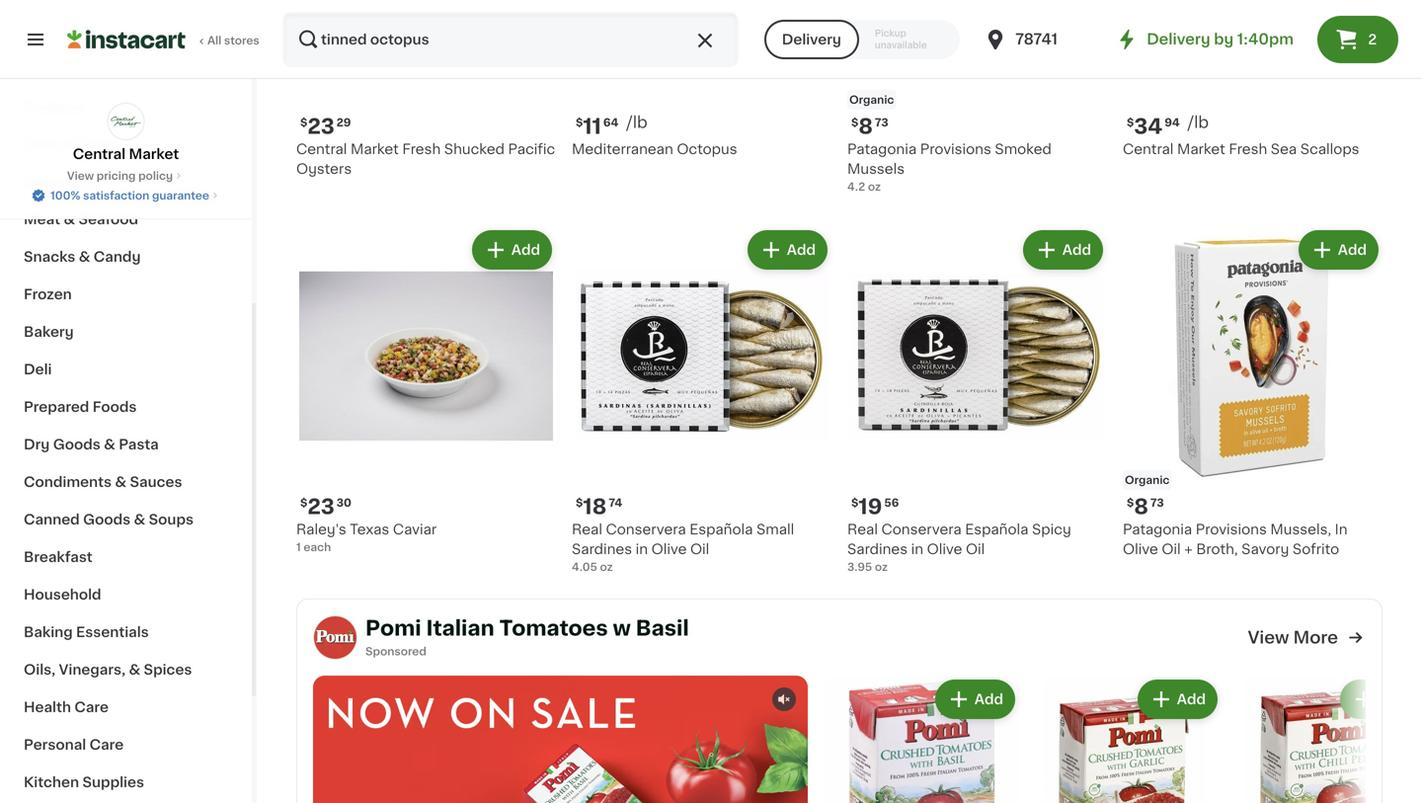 Task type: vqa. For each thing, say whether or not it's contained in the screenshot.
right the 'Groceries'
no



Task type: describe. For each thing, give the bounding box(es) containing it.
add for 19
[[1063, 243, 1092, 257]]

19
[[859, 496, 883, 517]]

18
[[583, 496, 607, 517]]

household
[[24, 588, 101, 602]]

78741 button
[[984, 12, 1103, 67]]

73 for patagonia provisions smoked mussels
[[875, 117, 889, 128]]

health care
[[24, 700, 109, 714]]

market for /lb
[[1177, 142, 1226, 156]]

/lb for 34
[[1188, 115, 1209, 130]]

sofrito
[[1293, 542, 1340, 556]]

deli link
[[12, 351, 240, 388]]

11
[[583, 116, 601, 137]]

central market link
[[73, 103, 179, 164]]

policy
[[138, 170, 173, 181]]

conservera for 18
[[606, 523, 686, 536]]

spo
[[366, 646, 387, 657]]

& inside dairy & eggs link
[[65, 137, 77, 151]]

prepared foods link
[[12, 388, 240, 426]]

bakery link
[[12, 313, 240, 351]]

essentials
[[76, 625, 149, 639]]

nsored
[[387, 646, 427, 657]]

prepared
[[24, 400, 89, 414]]

tomatoes
[[499, 618, 608, 638]]

delivery for delivery
[[782, 33, 842, 46]]

add for 23
[[511, 243, 540, 257]]

broth,
[[1197, 542, 1238, 556]]

guarantee
[[152, 190, 209, 201]]

$ for patagonia provisions mussels, in olive oil + broth, savory sofrito
[[1127, 497, 1134, 508]]

8 for patagonia provisions smoked mussels
[[859, 116, 873, 137]]

real conservera española small sardines in olive oil 4.05 oz
[[572, 523, 794, 572]]

patagonia provisions smoked mussels 4.2 oz
[[848, 142, 1052, 192]]

pacific
[[508, 142, 555, 156]]

item carousel region
[[808, 676, 1422, 803]]

shucked
[[444, 142, 505, 156]]

pomi
[[366, 618, 421, 638]]

& inside meat & seafood "link"
[[64, 212, 75, 226]]

olive inside patagonia provisions mussels, in olive oil + broth, savory sofrito
[[1123, 542, 1158, 556]]

product group containing 18
[[572, 226, 832, 575]]

beverages
[[24, 175, 99, 189]]

kitchen
[[24, 775, 79, 789]]

italian
[[426, 618, 494, 638]]

add for 8
[[1338, 243, 1367, 257]]

patagonia provisions mussels, in olive oil + broth, savory sofrito
[[1123, 523, 1348, 556]]

mediterranean octopus
[[572, 142, 737, 156]]

produce
[[24, 100, 84, 114]]

instacart logo image
[[67, 28, 186, 51]]

78741
[[1016, 32, 1058, 46]]

$ for real conservera española small sardines in olive oil
[[576, 497, 583, 508]]

health
[[24, 700, 71, 714]]

breakfast link
[[12, 538, 240, 576]]

kitchen supplies link
[[12, 764, 240, 801]]

provisions for mussels,
[[1196, 523, 1267, 536]]

delivery for delivery by 1:40pm
[[1147, 32, 1211, 46]]

sea
[[1271, 142, 1297, 156]]

all stores
[[207, 35, 259, 46]]

snacks & candy link
[[12, 238, 240, 276]]

goods for canned
[[83, 513, 131, 527]]

conservera for 19
[[882, 523, 962, 536]]

care for health care
[[74, 700, 109, 714]]

Search field
[[284, 14, 737, 65]]

/lb for 11
[[627, 115, 648, 130]]

100%
[[50, 190, 80, 201]]

oils, vinegars, & spices
[[24, 663, 192, 677]]

8 for patagonia provisions mussels, in olive oil + broth, savory sofrito
[[1134, 496, 1149, 517]]

in for 18
[[636, 542, 648, 556]]

fresh for /lb
[[1229, 142, 1268, 156]]

dry
[[24, 438, 50, 451]]

small
[[757, 523, 794, 536]]

$ for patagonia provisions smoked mussels
[[852, 117, 859, 128]]

add for 18
[[787, 243, 816, 257]]

provisions for smoked
[[920, 142, 992, 156]]

oils,
[[24, 663, 55, 677]]

4.05
[[572, 562, 597, 572]]

personal
[[24, 738, 86, 752]]

mussels
[[848, 162, 905, 176]]

scallops
[[1301, 142, 1360, 156]]

baking
[[24, 625, 73, 639]]

oils, vinegars, & spices link
[[12, 651, 240, 689]]

100% satisfaction guarantee button
[[31, 184, 221, 203]]

goods for dry
[[53, 438, 101, 451]]

$ for raley's texas caviar
[[300, 497, 308, 508]]

caviar
[[393, 523, 437, 536]]

$ inside $ 11 64 /lb
[[576, 117, 583, 128]]

snacks
[[24, 250, 75, 264]]

sauces
[[130, 475, 182, 489]]

pricing
[[97, 170, 136, 181]]

condiments & sauces
[[24, 475, 182, 489]]

more
[[1294, 629, 1339, 646]]

all stores link
[[67, 12, 261, 67]]

view pricing policy
[[67, 170, 173, 181]]

view more
[[1248, 629, 1339, 646]]

care for personal care
[[90, 738, 124, 752]]

baking essentials
[[24, 625, 149, 639]]

$ 19 56
[[852, 496, 899, 517]]

española for 19
[[965, 523, 1029, 536]]

1:40pm
[[1238, 32, 1294, 46]]

market for 23
[[351, 142, 399, 156]]

product group containing 19
[[848, 226, 1107, 575]]

central for /lb
[[1123, 142, 1174, 156]]

all
[[207, 35, 222, 46]]

4.2
[[848, 181, 866, 192]]

breakfast
[[24, 550, 93, 564]]

meat & seafood link
[[12, 201, 240, 238]]

mussels,
[[1271, 523, 1332, 536]]

oil inside patagonia provisions mussels, in olive oil + broth, savory sofrito
[[1162, 542, 1181, 556]]

fresh for 23
[[402, 142, 441, 156]]

pasta
[[119, 438, 159, 451]]

bakery
[[24, 325, 74, 339]]

condiments & sauces link
[[12, 463, 240, 501]]

real for 19
[[848, 523, 878, 536]]



Task type: locate. For each thing, give the bounding box(es) containing it.
1 vertical spatial goods
[[83, 513, 131, 527]]

goods down condiments & sauces
[[83, 513, 131, 527]]

canned
[[24, 513, 80, 527]]

23 for $ 23 30
[[308, 496, 335, 517]]

w
[[613, 618, 631, 638]]

octopus
[[677, 142, 737, 156]]

$ 8 73 up patagonia provisions mussels, in olive oil + broth, savory sofrito
[[1127, 496, 1164, 517]]

conservera inside real conservera española spicy sardines in olive oil 3.95 oz
[[882, 523, 962, 536]]

0 horizontal spatial view
[[67, 170, 94, 181]]

market inside central market fresh shucked pacific oysters
[[351, 142, 399, 156]]

& inside snacks & candy link
[[79, 250, 90, 264]]

$ 8 73 for patagonia provisions mussels, in olive oil + broth, savory sofrito
[[1127, 496, 1164, 517]]

real conservera española spicy sardines in olive oil 3.95 oz
[[848, 523, 1072, 572]]

/lb inside $ 34 94 /lb
[[1188, 115, 1209, 130]]

texas
[[350, 523, 389, 536]]

delivery by 1:40pm link
[[1115, 28, 1294, 51]]

market down 29
[[351, 142, 399, 156]]

care down 'vinegars,'
[[74, 700, 109, 714]]

/lb right 64
[[627, 115, 648, 130]]

española inside real conservera española small sardines in olive oil 4.05 oz
[[690, 523, 753, 536]]

0 horizontal spatial conservera
[[606, 523, 686, 536]]

española left spicy
[[965, 523, 1029, 536]]

0 horizontal spatial española
[[690, 523, 753, 536]]

dry goods & pasta link
[[12, 426, 240, 463]]

view for view more
[[1248, 629, 1290, 646]]

patagonia inside patagonia provisions smoked mussels 4.2 oz
[[848, 142, 917, 156]]

spices
[[144, 663, 192, 677]]

each
[[304, 542, 331, 553]]

oil for 18
[[690, 542, 710, 556]]

1 horizontal spatial /lb
[[1188, 115, 1209, 130]]

conservera down the 56
[[882, 523, 962, 536]]

& inside oils, vinegars, & spices link
[[129, 663, 140, 677]]

0 horizontal spatial olive
[[652, 542, 687, 556]]

None search field
[[283, 12, 739, 67]]

seafood
[[79, 212, 138, 226]]

0 horizontal spatial real
[[572, 523, 603, 536]]

oz for 19
[[875, 562, 888, 572]]

olive
[[652, 542, 687, 556], [927, 542, 963, 556], [1123, 542, 1158, 556]]

1 vertical spatial 8
[[1134, 496, 1149, 517]]

central market logo image
[[107, 103, 145, 140]]

central market fresh sea scallops
[[1123, 142, 1360, 156]]

0 horizontal spatial provisions
[[920, 142, 992, 156]]

$ inside $ 18 74
[[576, 497, 583, 508]]

2 horizontal spatial market
[[1177, 142, 1226, 156]]

0 horizontal spatial central
[[73, 147, 126, 161]]

oil
[[690, 542, 710, 556], [966, 542, 985, 556], [1162, 542, 1181, 556]]

oil inside real conservera española small sardines in olive oil 4.05 oz
[[690, 542, 710, 556]]

1 horizontal spatial view
[[1248, 629, 1290, 646]]

/lb right 94
[[1188, 115, 1209, 130]]

1 vertical spatial 23
[[308, 496, 335, 517]]

supplies
[[82, 775, 144, 789]]

care
[[74, 700, 109, 714], [90, 738, 124, 752]]

product group containing 8
[[1123, 226, 1383, 559]]

real down 18
[[572, 523, 603, 536]]

&
[[65, 137, 77, 151], [64, 212, 75, 226], [79, 250, 90, 264], [104, 438, 115, 451], [115, 475, 126, 489], [134, 513, 145, 527], [129, 663, 140, 677]]

23 for $ 23 29
[[308, 116, 335, 137]]

raley's
[[296, 523, 346, 536]]

meat & seafood
[[24, 212, 138, 226]]

0 horizontal spatial $ 8 73
[[852, 116, 889, 137]]

española inside real conservera española spicy sardines in olive oil 3.95 oz
[[965, 523, 1029, 536]]

foods
[[93, 400, 137, 414]]

add button for 18
[[750, 232, 826, 268]]

0 vertical spatial patagonia
[[848, 142, 917, 156]]

provisions left "smoked"
[[920, 142, 992, 156]]

0 vertical spatial 23
[[308, 116, 335, 137]]

delivery by 1:40pm
[[1147, 32, 1294, 46]]

1 horizontal spatial 73
[[1151, 497, 1164, 508]]

1 vertical spatial provisions
[[1196, 523, 1267, 536]]

1 real from the left
[[572, 523, 603, 536]]

2 española from the left
[[965, 523, 1029, 536]]

34
[[1134, 116, 1163, 137]]

oz
[[868, 181, 881, 192], [600, 562, 613, 572], [875, 562, 888, 572]]

73 up patagonia provisions mussels, in olive oil + broth, savory sofrito
[[1151, 497, 1164, 508]]

73 up mussels
[[875, 117, 889, 128]]

29
[[337, 117, 351, 128]]

2 in from the left
[[911, 542, 924, 556]]

view up 100%
[[67, 170, 94, 181]]

condiments
[[24, 475, 112, 489]]

service type group
[[764, 20, 960, 59]]

0 horizontal spatial fresh
[[402, 142, 441, 156]]

56
[[885, 497, 899, 508]]

0 horizontal spatial /lb
[[627, 115, 648, 130]]

dairy & eggs link
[[12, 125, 240, 163]]

94
[[1165, 117, 1180, 128]]

2 conservera from the left
[[882, 523, 962, 536]]

1 oil from the left
[[690, 542, 710, 556]]

real inside real conservera española spicy sardines in olive oil 3.95 oz
[[848, 523, 878, 536]]

market up policy
[[129, 147, 179, 161]]

$ inside "$ 23 29"
[[300, 117, 308, 128]]

/lb inside $ 11 64 /lb
[[627, 115, 648, 130]]

/lb
[[627, 115, 648, 130], [1188, 115, 1209, 130]]

oz down mussels
[[868, 181, 881, 192]]

patagonia inside patagonia provisions mussels, in olive oil + broth, savory sofrito
[[1123, 523, 1193, 536]]

meat
[[24, 212, 60, 226]]

raley's texas caviar 1 each
[[296, 523, 437, 553]]

snacks & candy
[[24, 250, 141, 264]]

0 vertical spatial organic
[[850, 94, 894, 105]]

prepared foods
[[24, 400, 137, 414]]

oz inside real conservera española small sardines in olive oil 4.05 oz
[[600, 562, 613, 572]]

3 oil from the left
[[1162, 542, 1181, 556]]

kitchen supplies
[[24, 775, 144, 789]]

& left pasta
[[104, 438, 115, 451]]

satisfaction
[[83, 190, 149, 201]]

dry goods & pasta
[[24, 438, 159, 451]]

central up pricing at left
[[73, 147, 126, 161]]

1 horizontal spatial sardines
[[848, 542, 908, 556]]

oz right 4.05
[[600, 562, 613, 572]]

frozen link
[[12, 276, 240, 313]]

patagonia up the +
[[1123, 523, 1193, 536]]

sardines up 4.05
[[572, 542, 632, 556]]

0 horizontal spatial market
[[129, 147, 179, 161]]

in inside real conservera española small sardines in olive oil 4.05 oz
[[636, 542, 648, 556]]

real inside real conservera española small sardines in olive oil 4.05 oz
[[572, 523, 603, 536]]

sardines for 19
[[848, 542, 908, 556]]

1 vertical spatial view
[[1248, 629, 1290, 646]]

$11.64 per pound element
[[572, 114, 832, 139]]

1 olive from the left
[[652, 542, 687, 556]]

provisions up broth,
[[1196, 523, 1267, 536]]

oz inside patagonia provisions smoked mussels 4.2 oz
[[868, 181, 881, 192]]

73 for patagonia provisions mussels, in olive oil + broth, savory sofrito
[[1151, 497, 1164, 508]]

0 vertical spatial care
[[74, 700, 109, 714]]

in inside real conservera española spicy sardines in olive oil 3.95 oz
[[911, 542, 924, 556]]

0 vertical spatial 8
[[859, 116, 873, 137]]

oil inside real conservera española spicy sardines in olive oil 3.95 oz
[[966, 542, 985, 556]]

1 horizontal spatial española
[[965, 523, 1029, 536]]

1 horizontal spatial central
[[296, 142, 347, 156]]

patagonia for oz
[[848, 142, 917, 156]]

& down 100%
[[64, 212, 75, 226]]

0 horizontal spatial 73
[[875, 117, 889, 128]]

1 horizontal spatial real
[[848, 523, 878, 536]]

2
[[1369, 33, 1377, 46]]

1 vertical spatial care
[[90, 738, 124, 752]]

view for view pricing policy
[[67, 170, 94, 181]]

fresh inside central market fresh shucked pacific oysters
[[402, 142, 441, 156]]

1 vertical spatial 73
[[1151, 497, 1164, 508]]

0 horizontal spatial patagonia
[[848, 142, 917, 156]]

olive for 18
[[652, 542, 687, 556]]

baking essentials link
[[12, 613, 240, 651]]

1 horizontal spatial in
[[911, 542, 924, 556]]

view pricing policy link
[[67, 168, 185, 184]]

care up supplies
[[90, 738, 124, 752]]

mediterranean
[[572, 142, 673, 156]]

candy
[[94, 250, 141, 264]]

delivery button
[[764, 20, 859, 59]]

2 olive from the left
[[927, 542, 963, 556]]

0 horizontal spatial sardines
[[572, 542, 632, 556]]

0 horizontal spatial delivery
[[782, 33, 842, 46]]

30
[[337, 497, 352, 508]]

$34.94 per pound element
[[1123, 114, 1383, 139]]

pomi italian tomatoes w basil spo nsored
[[366, 618, 689, 657]]

0 horizontal spatial oil
[[690, 542, 710, 556]]

2 horizontal spatial olive
[[1123, 542, 1158, 556]]

$ inside $ 23 30
[[300, 497, 308, 508]]

100% satisfaction guarantee
[[50, 190, 209, 201]]

64
[[603, 117, 619, 128]]

market down 94
[[1177, 142, 1226, 156]]

1 23 from the top
[[308, 116, 335, 137]]

olive inside real conservera española spicy sardines in olive oil 3.95 oz
[[927, 542, 963, 556]]

add button for 23
[[474, 232, 550, 268]]

in for 19
[[911, 542, 924, 556]]

1 horizontal spatial provisions
[[1196, 523, 1267, 536]]

1 fresh from the left
[[402, 142, 441, 156]]

española left small
[[690, 523, 753, 536]]

$ 34 94 /lb
[[1127, 115, 1209, 137]]

oz for 18
[[600, 562, 613, 572]]

0 horizontal spatial 8
[[859, 116, 873, 137]]

2 oil from the left
[[966, 542, 985, 556]]

$ 23 29
[[300, 116, 351, 137]]

spicy
[[1032, 523, 1072, 536]]

health care link
[[12, 689, 240, 726]]

oil for 19
[[966, 542, 985, 556]]

$ 18 74
[[576, 496, 623, 517]]

0 horizontal spatial in
[[636, 542, 648, 556]]

add button
[[474, 232, 550, 268], [750, 232, 826, 268], [1025, 232, 1101, 268], [1301, 232, 1377, 268], [937, 682, 1014, 717], [1140, 682, 1216, 717]]

conservera down 74
[[606, 523, 686, 536]]

fresh left shucked
[[402, 142, 441, 156]]

view left more
[[1248, 629, 1290, 646]]

eggs
[[80, 137, 116, 151]]

1 vertical spatial $ 8 73
[[1127, 496, 1164, 517]]

$ 8 73 up mussels
[[852, 116, 889, 137]]

$ inside the $ 19 56
[[852, 497, 859, 508]]

$ for central market fresh shucked pacific oysters
[[300, 117, 308, 128]]

& left "candy"
[[79, 250, 90, 264]]

oz inside real conservera española spicy sardines in olive oil 3.95 oz
[[875, 562, 888, 572]]

74
[[609, 497, 623, 508]]

conservera inside real conservera española small sardines in olive oil 4.05 oz
[[606, 523, 686, 536]]

1 horizontal spatial oil
[[966, 542, 985, 556]]

personal care link
[[12, 726, 240, 764]]

& left the spices
[[129, 663, 140, 677]]

add button for 19
[[1025, 232, 1101, 268]]

delivery inside button
[[782, 33, 842, 46]]

sardines inside real conservera española small sardines in olive oil 4.05 oz
[[572, 542, 632, 556]]

$ for real conservera española spicy sardines in olive oil
[[852, 497, 859, 508]]

1 conservera from the left
[[606, 523, 686, 536]]

basil
[[636, 618, 689, 638]]

1 española from the left
[[690, 523, 753, 536]]

patagonia for oil
[[1123, 523, 1193, 536]]

$ 11 64 /lb
[[576, 115, 648, 137]]

dairy
[[24, 137, 62, 151]]

1
[[296, 542, 301, 553]]

fresh down $34.94 per pound "element"
[[1229, 142, 1268, 156]]

fresh
[[402, 142, 441, 156], [1229, 142, 1268, 156]]

23 up raley's
[[308, 496, 335, 517]]

2 horizontal spatial central
[[1123, 142, 1174, 156]]

1 sardines from the left
[[572, 542, 632, 556]]

0 vertical spatial provisions
[[920, 142, 992, 156]]

3.95
[[848, 562, 872, 572]]

oysters
[[296, 162, 352, 176]]

& left sauces
[[115, 475, 126, 489]]

española
[[690, 523, 753, 536], [965, 523, 1029, 536]]

1 horizontal spatial conservera
[[882, 523, 962, 536]]

central up oysters
[[296, 142, 347, 156]]

central for 23
[[296, 142, 347, 156]]

market
[[351, 142, 399, 156], [1177, 142, 1226, 156], [129, 147, 179, 161]]

smoked
[[995, 142, 1052, 156]]

2 fresh from the left
[[1229, 142, 1268, 156]]

product group
[[296, 226, 556, 555], [572, 226, 832, 575], [848, 226, 1107, 575], [1123, 226, 1383, 559], [825, 676, 1019, 803], [1027, 676, 1222, 803], [1230, 676, 1422, 803]]

& left eggs at the left top of page
[[65, 137, 77, 151]]

provisions inside patagonia provisions mussels, in olive oil + broth, savory sofrito
[[1196, 523, 1267, 536]]

sardines up 3.95
[[848, 542, 908, 556]]

0 horizontal spatial organic
[[850, 94, 894, 105]]

23 left 29
[[308, 116, 335, 137]]

1 horizontal spatial 8
[[1134, 496, 1149, 517]]

in
[[636, 542, 648, 556], [911, 542, 924, 556]]

savory
[[1242, 542, 1289, 556]]

patagonia up mussels
[[848, 142, 917, 156]]

0 vertical spatial 73
[[875, 117, 889, 128]]

española for 18
[[690, 523, 753, 536]]

2 horizontal spatial oil
[[1162, 542, 1181, 556]]

2 real from the left
[[848, 523, 878, 536]]

2 23 from the top
[[308, 496, 335, 517]]

1 horizontal spatial delivery
[[1147, 32, 1211, 46]]

$ inside $ 34 94 /lb
[[1127, 117, 1134, 128]]

provisions inside patagonia provisions smoked mussels 4.2 oz
[[920, 142, 992, 156]]

0 vertical spatial view
[[67, 170, 94, 181]]

1 horizontal spatial market
[[351, 142, 399, 156]]

1 /lb from the left
[[627, 115, 648, 130]]

$ 8 73 for patagonia provisions smoked mussels
[[852, 116, 889, 137]]

beverages link
[[12, 163, 240, 201]]

real
[[572, 523, 603, 536], [848, 523, 878, 536]]

1 vertical spatial patagonia
[[1123, 523, 1193, 536]]

vinegars,
[[59, 663, 125, 677]]

real down the 19
[[848, 523, 878, 536]]

1 horizontal spatial olive
[[927, 542, 963, 556]]

central down 34
[[1123, 142, 1174, 156]]

2 /lb from the left
[[1188, 115, 1209, 130]]

central inside central market fresh shucked pacific oysters
[[296, 142, 347, 156]]

2 sardines from the left
[[848, 542, 908, 556]]

goods down prepared foods
[[53, 438, 101, 451]]

olive for 19
[[927, 542, 963, 556]]

by
[[1214, 32, 1234, 46]]

oz right 3.95
[[875, 562, 888, 572]]

sardines inside real conservera española spicy sardines in olive oil 3.95 oz
[[848, 542, 908, 556]]

add button for 8
[[1301, 232, 1377, 268]]

1 horizontal spatial $ 8 73
[[1127, 496, 1164, 517]]

1 horizontal spatial patagonia
[[1123, 523, 1193, 536]]

& inside canned goods & soups link
[[134, 513, 145, 527]]

1 horizontal spatial organic
[[1125, 475, 1170, 486]]

& left soups
[[134, 513, 145, 527]]

product group containing 23
[[296, 226, 556, 555]]

0 vertical spatial $ 8 73
[[852, 116, 889, 137]]

& inside condiments & sauces "link"
[[115, 475, 126, 489]]

0 vertical spatial goods
[[53, 438, 101, 451]]

1 vertical spatial organic
[[1125, 475, 1170, 486]]

3 olive from the left
[[1123, 542, 1158, 556]]

1 horizontal spatial fresh
[[1229, 142, 1268, 156]]

olive inside real conservera española small sardines in olive oil 4.05 oz
[[652, 542, 687, 556]]

& inside the dry goods & pasta link
[[104, 438, 115, 451]]

pomi italian tomato products image
[[313, 615, 358, 660]]

sardines for 18
[[572, 542, 632, 556]]

delivery
[[1147, 32, 1211, 46], [782, 33, 842, 46]]

real for 18
[[572, 523, 603, 536]]

produce link
[[12, 88, 240, 125]]

canned goods & soups link
[[12, 501, 240, 538]]

1 in from the left
[[636, 542, 648, 556]]

2 button
[[1318, 16, 1399, 63]]



